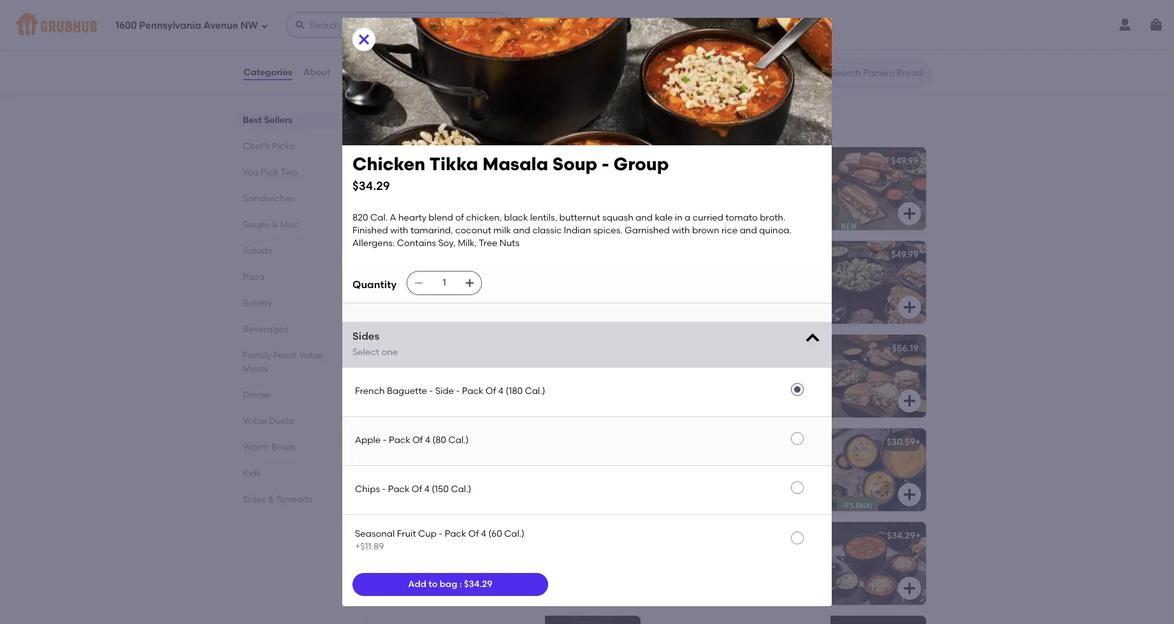 Task type: vqa. For each thing, say whether or not it's contained in the screenshot.
family. corresponding to A meal to feed the whole family. Including any 3 Toasted Baguettes, 1 group soup or group mac & cheese, and 1 whole salad. Serves 4-6.
yes



Task type: describe. For each thing, give the bounding box(es) containing it.
6. inside a meal to feed the whole family. including any 3 toasted baguettes, 1 group soup or group mac & cheese, and 1 whole salad. serves 4-6.
[[493, 213, 500, 224]]

0 vertical spatial organic
[[659, 16, 694, 27]]

group inside a meal to feed the whole family, including 4 half sandwiches, 1 whole salad, 1 group soup, 1 whole french baguette and 4 chocolate chipper cookies. serves 4-6.
[[692, 293, 718, 304]]

including for a meal to feed the whole family, including 4 half sandwiches, 1 whole salad, 1 group soup and 1 whole french baguette. serves 4-6.
[[373, 374, 413, 385]]

or for 3
[[424, 200, 433, 211]]

chips - pack of 4 (150 cal.) button
[[342, 466, 832, 514]]

finished
[[353, 225, 388, 236]]

cheese, for a meal to feed the whole family. including any 4 toasted baguettes, 1 group soup or group mac & cheese, and 1 whole salad. serves 4-6.
[[780, 200, 813, 211]]

feast up 3 toasted baguette family feast
[[411, 118, 448, 133]]

sides select one
[[353, 330, 398, 358]]

- inside seasonal fruit cup - pack of 4 (60 cal.) +$11.89
[[439, 528, 443, 539]]

$4.29
[[610, 16, 633, 27]]

group for chicken tikka masala soup - group $34.29
[[614, 153, 669, 175]]

the for a meal to feed the whole family, including 4 half sandwiches, 1 whole salad, 1 group soup and 1 whole french baguette. serves 4-6.
[[438, 361, 452, 372]]

tree
[[479, 238, 498, 249]]

1 horizontal spatial pizza
[[426, 250, 449, 260]]

and inside the a meal to feed the whole family. includes 4 half sandwiches, 1 whole salad, 1 quart of soup, and 1 whole french baguette. serves 4-6.
[[473, 481, 490, 492]]

includes for french
[[373, 468, 409, 479]]

serves inside the a meal to feed the whole family. includes 4 half sandwiches, 1 whole salad, 1 quart of soup, and 1 whole french baguette. serves 4-6.
[[449, 494, 478, 505]]

and inside a meal to feed the whole family, including 4 half sandwiches, 1 whole salad, 1 group soup and 1 whole french baguette. serves 4-6.
[[458, 387, 475, 398]]

vegetarian
[[659, 437, 707, 448]]

4- inside a meal to feed the whole family, including 4 half sandwiches, 1 whole salad, 1 group soup, 1 whole french baguette and 4 chocolate chipper cookies. serves 4-6.
[[728, 319, 737, 330]]

baguette for 3
[[418, 156, 458, 167]]

duets
[[269, 416, 294, 427]]

6. inside a meal to feed the whole family, including any 3 flatbread pizzas and 2 whole salads. serves 4-6.
[[480, 293, 487, 304]]

value inside family feast value meals 'tab'
[[299, 350, 323, 361]]

4 up squash
[[755, 400, 760, 411]]

of inside french baguette - side - pack of 4 (180 cal.) button
[[486, 386, 496, 397]]

and inside 'a meal to feed the whole family. includes 4 half sandwiches, 1 whole salad, 1 quart of soup, 1 whole french baguette, and 4 chocolate chippers. serves 4-6.'
[[735, 400, 752, 411]]

seasonal
[[355, 528, 395, 539]]

premium for premium family feast with cookies
[[659, 343, 698, 354]]

nuts
[[500, 238, 520, 249]]

family, for 1
[[482, 361, 511, 372]]

$34.29 inside chicken tikka masala soup - group $34.29
[[353, 178, 390, 193]]

a meal to feed the whole family. including any 3 toasted baguettes, 1 group soup or group mac & cheese, and 1 whole salad. serves 4-6.
[[373, 174, 529, 224]]

apple inside 'button'
[[355, 435, 381, 446]]

pizzas
[[485, 281, 511, 291]]

feed for a meal to feed the whole family. includes 4 half sandwiches, 1 whole salad, 1 quart of soup, and 1 whole french baguette. serves 4-6.
[[417, 455, 436, 466]]

salad, for baguette,
[[659, 387, 686, 398]]

tomato
[[726, 212, 758, 223]]

pack inside seasonal fruit cup - pack of 4 (60 cal.) +$11.89
[[445, 528, 466, 539]]

baguette for 4
[[703, 156, 744, 167]]

whole up french baguette - side - pack of 4 (180 cal.)
[[455, 361, 480, 372]]

+ for $30.59
[[916, 437, 921, 448]]

add
[[408, 579, 427, 590]]

4 inside chips - pack of 4 (150 cal.) button
[[424, 484, 430, 495]]

meal for a meal to feed the whole family. including any 4 toasted baguettes, 1 group soup or group mac & cheese, and 1 whole salad. serves 4-6.
[[667, 174, 689, 185]]

milk
[[494, 225, 511, 236]]

baguettes, for 3 toasted baguette family feast
[[477, 187, 524, 198]]

whole up tamarind,
[[398, 213, 423, 224]]

family down 2
[[373, 343, 402, 354]]

sandwiches, for and
[[441, 374, 494, 385]]

sellers
[[264, 115, 293, 126]]

baguette.
[[405, 494, 447, 505]]

side
[[435, 386, 454, 397]]

half for soup
[[422, 374, 439, 385]]

& inside a meal to feed the whole family. including any 4 toasted baguettes, 1 group soup or group mac & cheese, and 1 whole salad. serves 4-6.
[[771, 200, 778, 211]]

and inside a meal to feed the whole family, including any 3 flatbread pizzas and 2 whole salads. serves 4-6.
[[513, 281, 530, 291]]

6. inside a meal to feed the whole family, including 4 half sandwiches, 1 whole salad, 1 group soup and 1 whole french baguette. serves 4-6.
[[489, 400, 496, 411]]

about button
[[303, 50, 331, 96]]

allergens: for 90
[[659, 47, 701, 58]]

to for a meal to feed the whole family. including any 3 toasted baguettes, 1 group soup or group mac & cheese, and 1 whole salad. serves 4-6.
[[406, 174, 415, 185]]

of for a meal to feed the whole family. includes 4 half sandwiches, 1 whole salad, 1 quart of soup, 1 whole french baguette, and 4 chocolate chippers. serves 4-6.
[[721, 387, 730, 398]]

a meal to feed the whole family, including 4 half sandwiches, 1 whole salad, 1 group soup and 1 whole french baguette. serves 4-6.
[[373, 361, 527, 411]]

and inside a meal to feed the whole family. including any 3 toasted baguettes, 1 group soup or group mac & cheese, and 1 whole salad. serves 4-6.
[[373, 213, 390, 224]]

pack inside 'button'
[[389, 435, 410, 446]]

two
[[281, 167, 298, 178]]

of inside seasonal fruit cup - pack of 4 (60 cal.) +$11.89
[[469, 528, 479, 539]]

meal for a meal to feed the whole family. including any 3 toasted baguettes, 1 group soup or group mac & cheese, and 1 whole salad. serves 4-6.
[[382, 174, 404, 185]]

lentils,
[[530, 212, 557, 223]]

chicken for chicken tikka masala soup - group
[[659, 531, 695, 542]]

broth.
[[760, 212, 786, 223]]

soup inside a meal to feed the whole family, including 4 half sandwiches, 1 whole salad, 1 group soup and 1 whole french baguette. serves 4-6.
[[435, 387, 456, 398]]

garnished
[[625, 225, 670, 236]]

4 inside french baguette - side - pack of 4 (180 cal.) button
[[498, 386, 504, 397]]

4 inside a meal to feed the whole family, including 4 half sandwiches, 1 whole salad, 1 group soup and 1 whole french baguette. serves 4-6.
[[415, 374, 420, 385]]

mac for 4
[[749, 200, 769, 211]]

tikka for chicken tikka masala soup - group $34.29
[[429, 153, 478, 175]]

cal.) inside seasonal fruit cup - pack of 4 (60 cal.) +$11.89
[[504, 528, 525, 539]]

chipper
[[776, 306, 811, 317]]

in
[[675, 212, 683, 223]]

rice
[[722, 225, 738, 236]]

reviews button
[[341, 50, 377, 96]]

orange juice
[[373, 16, 433, 27]]

serves inside 'a meal to feed the whole family. includes 4 half sandwiches, 1 whole salad, 1 quart of soup, 1 whole french baguette, and 4 chocolate chippers. serves 4-6.'
[[702, 413, 731, 424]]

meal for a meal to feed the whole family, including any 3 flatbread pizzas and 2 whole salads. serves 4-6.
[[382, 268, 404, 278]]

of inside 820 cal. a hearty blend of chicken, black lentils, butternut squash and kale in a curried tomato broth. finished with tamarind, coconut milk and classic indian spices. garnished with brown rice and quinoa. allergens: contains soy, milk, tree nuts
[[456, 212, 464, 223]]

allergens: inside 820 cal. a hearty blend of chicken, black lentils, butternut squash and kale in a curried tomato broth. finished with tamarind, coconut milk and classic indian spices. garnished with brown rice and quinoa. allergens: contains soy, milk, tree nuts
[[353, 238, 395, 249]]

+ for $34.29
[[916, 531, 921, 542]]

reviews
[[341, 67, 377, 78]]

salads.
[[408, 293, 438, 304]]

serves inside a meal to feed the whole family, including any 3 flatbread pizzas and 2 whole salads. serves 4-6.
[[440, 293, 469, 304]]

best
[[243, 115, 262, 126]]

feast right one
[[404, 343, 428, 354]]

apple - pack of 4 (80 cal.)
[[355, 435, 469, 446]]

group up in on the top right of the page
[[659, 200, 685, 211]]

premium family feast image
[[545, 429, 641, 512]]

chicken tikka masala soup - group $34.29
[[353, 153, 669, 193]]

group up tomato
[[721, 200, 747, 211]]

feast inside family feast value meals 'tab'
[[273, 350, 297, 361]]

soups & mac tab
[[243, 218, 332, 231]]

& left spreads
[[268, 494, 275, 505]]

a inside 820 cal. a hearty blend of chicken, black lentils, butternut squash and kale in a curried tomato broth. finished with tamarind, coconut milk and classic indian spices. garnished with brown rice and quinoa. allergens: contains soy, milk, tree nuts
[[390, 212, 396, 223]]

broccoli cheddar soup - group image
[[831, 616, 927, 624]]

organic apple juice
[[659, 16, 749, 27]]

categories button
[[243, 50, 293, 96]]

2 vertical spatial $34.29
[[464, 579, 493, 590]]

butternut
[[560, 212, 600, 223]]

+$11.89
[[355, 541, 384, 552]]

autumn
[[709, 437, 744, 448]]

4 toasted baguette family feast
[[659, 156, 801, 167]]

6. inside a meal to feed the whole family, including 4 half sandwiches, 1 whole salad, 1 group soup, 1 whole french baguette and 4 chocolate chipper cookies. serves 4-6.
[[737, 319, 744, 330]]

0 vertical spatial value
[[451, 118, 488, 133]]

4 inside apple - pack of 4 (80 cal.) 'button'
[[425, 435, 430, 446]]

feast up broth.
[[777, 156, 801, 167]]

whole right side
[[483, 387, 508, 398]]

the for a meal to feed the whole family, including 4 half sandwiches, 1 whole salad, 1 group soup, 1 whole french baguette and 4 chocolate chipper cookies. serves 4-6.
[[724, 268, 738, 278]]

- inside 'button'
[[383, 435, 387, 446]]

organic inside 90 cal. organic apple juice. allergens: none
[[691, 34, 726, 45]]

masala for chicken tikka masala soup - group $34.29
[[483, 153, 548, 175]]

french inside 'a meal to feed the whole family. includes 4 half sandwiches, 1 whole salad, 1 quart of soup, 1 whole french baguette, and 4 chocolate chippers. serves 4-6.'
[[659, 400, 688, 411]]

family down reviews button
[[363, 118, 407, 133]]

salads
[[243, 245, 272, 256]]

family inside family feast value meals 'tab'
[[243, 350, 271, 361]]

whole down the 4 toasted baguette family feast
[[740, 174, 766, 185]]

premium family feast
[[373, 437, 470, 448]]

premium inside 160 cal. premium orange juice. allergens: none
[[409, 34, 448, 45]]

a for a meal to feed the whole family, including any 3 flatbread pizzas and 2 whole salads. serves 4-6.
[[373, 268, 379, 278]]

sandwiches
[[243, 193, 295, 204]]

mac & cheese - group image
[[545, 616, 641, 624]]

a for a meal to feed the whole family, including 4 half sandwiches, 1 whole salad, 1 group soup and 1 whole french baguette. serves 4-6.
[[373, 361, 379, 372]]

including for a meal to feed the whole family, including 4 half sandwiches, 1 whole salad, 1 group soup, 1 whole french baguette and 4 chocolate chipper cookies. serves 4-6.
[[659, 281, 698, 291]]

and down tomato
[[740, 225, 757, 236]]

pizza tab
[[243, 270, 332, 284]]

squash
[[746, 437, 779, 448]]

2
[[373, 293, 378, 304]]

to for a meal to feed the whole family, including 4 half sandwiches, 1 whole salad, 1 group soup and 1 whole french baguette. serves 4-6.
[[406, 361, 415, 372]]

soup for chicken tikka masala soup - group
[[757, 531, 779, 542]]

toasted up a
[[666, 156, 701, 167]]

4 down soup,
[[721, 306, 726, 317]]

contains
[[397, 238, 436, 249]]

french inside button
[[355, 386, 385, 397]]

kids tab
[[243, 467, 332, 480]]

picks
[[272, 141, 294, 152]]

4- inside a meal to feed the whole family. including any 4 toasted baguettes, 1 group soup or group mac & cheese, and 1 whole salad. serves 4-6.
[[770, 213, 779, 224]]

$34.29 +
[[887, 531, 921, 542]]

whole right soup,
[[751, 293, 777, 304]]

1 juice from the left
[[408, 16, 433, 27]]

sides & spreads tab
[[243, 493, 332, 506]]

4- inside a meal to feed the whole family, including any 3 flatbread pizzas and 2 whole salads. serves 4-6.
[[471, 293, 480, 304]]

of inside chips - pack of 4 (150 cal.) button
[[412, 484, 422, 495]]

salad, for french
[[373, 387, 399, 398]]

including for a meal to feed the whole family. including any 4 toasted baguettes, 1 group soup or group mac & cheese, and 1 whole salad. serves 4-6.
[[659, 187, 699, 198]]

baguette.
[[405, 400, 447, 411]]

apple inside 90 cal. organic apple juice. allergens: none
[[729, 34, 754, 45]]

chips
[[355, 484, 380, 495]]

bakery
[[243, 298, 272, 309]]

svg image inside the main navigation "navigation"
[[295, 20, 305, 30]]

& inside a meal to feed the whole family. including any 3 toasted baguettes, 1 group soup or group mac & cheese, and 1 whole salad. serves 4-6.
[[485, 200, 492, 211]]

turkey chili - group
[[373, 531, 459, 542]]

half for soup,
[[708, 281, 724, 291]]

$49.99 for a meal to feed the whole family. including any 4 toasted baguettes, 1 group soup or group mac & cheese, and 1 whole salad. serves 4-6.
[[892, 156, 919, 167]]

1 with from the left
[[390, 225, 408, 236]]

vegetarian autumn squash soup - group image
[[831, 429, 927, 512]]

820 cal. a hearty blend of chicken, black lentils, butternut squash and kale in a curried tomato broth. finished with tamarind, coconut milk and classic indian spices. garnished with brown rice and quinoa. allergens: contains soy, milk, tree nuts
[[353, 212, 794, 249]]

best sellers
[[243, 115, 293, 126]]

orange juice image
[[545, 8, 641, 91]]

0 vertical spatial meals
[[492, 118, 532, 133]]

meal for a meal to feed the whole family. includes 4 half sandwiches, 1 whole salad, 1 quart of soup, and 1 whole french baguette. serves 4-6.
[[382, 455, 404, 466]]

a meal to feed the whole family. includes 4 half sandwiches, 1 whole salad, 1 quart of soup, and 1 whole french baguette. serves 4-6.
[[373, 455, 528, 505]]

family up a meal to feed the whole family. including any 3 toasted baguettes, 1 group soup or group mac & cheese, and 1 whole salad. serves 4-6.
[[460, 156, 489, 167]]

the for a meal to feed the whole family. includes 4 half sandwiches, 1 whole salad, 1 quart of soup, 1 whole french baguette, and 4 chocolate chippers. serves 4-6.
[[724, 361, 738, 372]]

family feast with cookies image
[[831, 241, 927, 324]]

black
[[504, 212, 528, 223]]

serves inside a meal to feed the whole family, including 4 half sandwiches, 1 whole salad, 1 group soup, 1 whole french baguette and 4 chocolate chipper cookies. serves 4-6.
[[698, 319, 726, 330]]

3 inside a meal to feed the whole family. including any 3 toasted baguettes, 1 group soup or group mac & cheese, and 1 whole salad. serves 4-6.
[[433, 187, 438, 198]]

juice.
[[756, 34, 782, 45]]

feast up black
[[491, 156, 516, 167]]

cal.) inside button
[[451, 484, 471, 495]]

4 right $43.69 on the top right of the page
[[659, 156, 664, 167]]

group up blend
[[435, 200, 461, 211]]

to for a meal to feed the whole family. including any 4 toasted baguettes, 1 group soup or group mac & cheese, and 1 whole salad. serves 4-6.
[[691, 174, 700, 185]]

toasted inside a meal to feed the whole family. including any 3 toasted baguettes, 1 group soup or group mac & cheese, and 1 whole salad. serves 4-6.
[[440, 187, 475, 198]]

salads tab
[[243, 244, 332, 258]]

tikka for chicken tikka masala soup - group
[[697, 531, 720, 542]]

3 inside a meal to feed the whole family, including any 3 flatbread pizzas and 2 whole salads. serves 4-6.
[[433, 281, 438, 291]]

whole up brown
[[683, 213, 709, 224]]

quart for baguette,
[[694, 387, 719, 398]]

salad, for baguette
[[659, 293, 685, 304]]

masala for chicken tikka masala soup - group
[[722, 531, 755, 542]]

family down baguette.
[[414, 437, 443, 448]]

soup inside chicken tikka masala soup - group $34.29
[[553, 153, 598, 175]]

family up a meal to feed the whole family. including any 4 toasted baguettes, 1 group soup or group mac & cheese, and 1 whole salad. serves 4-6.
[[746, 156, 775, 167]]

and down black
[[513, 225, 531, 236]]

quinoa.
[[759, 225, 792, 236]]

pack inside button
[[388, 484, 410, 495]]

avenue
[[204, 20, 238, 31]]

4 inside a meal to feed the whole family. including any 4 toasted baguettes, 1 group soup or group mac & cheese, and 1 whole salad. serves 4-6.
[[719, 187, 724, 198]]

whole up the chipper
[[787, 281, 813, 291]]

soup for 4
[[687, 200, 708, 211]]

salad. for 4
[[711, 213, 737, 224]]

cal. for 160
[[389, 34, 406, 45]]

group inside a meal to feed the whole family, including 4 half sandwiches, 1 whole salad, 1 group soup and 1 whole french baguette. serves 4-6.
[[407, 387, 433, 398]]

whole up soup,
[[740, 268, 766, 278]]

6. inside a meal to feed the whole family. including any 4 toasted baguettes, 1 group soup or group mac & cheese, and 1 whole salad. serves 4-6.
[[779, 213, 786, 224]]

brown
[[692, 225, 720, 236]]

whole right 2
[[380, 293, 406, 304]]

family feast image
[[545, 335, 641, 418]]

4 inside the a meal to feed the whole family. includes 4 half sandwiches, 1 whole salad, 1 quart of soup, and 1 whole french baguette. serves 4-6.
[[411, 468, 416, 479]]

family. for a meal to feed the whole family. including any 3 toasted baguettes, 1 group soup or group mac & cheese, and 1 whole salad. serves 4-6.
[[482, 174, 510, 185]]

4 down brown
[[701, 281, 706, 291]]

cal. for 90
[[672, 34, 689, 45]]

family down 'milk,'
[[451, 250, 480, 260]]

classic
[[533, 225, 562, 236]]

soup, for 4
[[732, 387, 756, 398]]

orange
[[450, 34, 481, 45]]

$56.19
[[893, 343, 919, 354]]

squash
[[603, 212, 634, 223]]

vegetarian autumn squash soup - group
[[659, 437, 839, 448]]

4- inside a meal to feed the whole family. including any 3 toasted baguettes, 1 group soup or group mac & cheese, and 1 whole salad. serves 4-6.
[[484, 213, 493, 224]]

baguette inside button
[[387, 386, 427, 397]]

soup for 3
[[401, 200, 422, 211]]

kids
[[243, 468, 261, 479]]

chips - pack of 4 (150 cal.)
[[355, 484, 471, 495]]

(60
[[489, 528, 502, 539]]

chicken,
[[466, 212, 502, 223]]

chocolate inside 'a meal to feed the whole family. includes 4 half sandwiches, 1 whole salad, 1 quart of soup, 1 whole french baguette, and 4 chocolate chippers. serves 4-6.'
[[762, 400, 808, 411]]

feast up the a meal to feed the whole family. includes 4 half sandwiches, 1 whole salad, 1 quart of soup, and 1 whole french baguette. serves 4-6.
[[445, 437, 470, 448]]

sides & spreads
[[243, 494, 313, 505]]

serves inside a meal to feed the whole family. including any 4 toasted baguettes, 1 group soup or group mac & cheese, and 1 whole salad. serves 4-6.
[[739, 213, 768, 224]]

feast down tree
[[482, 250, 506, 260]]

soups
[[243, 219, 269, 230]]

warm bowls
[[243, 442, 296, 453]]

0 vertical spatial apple
[[697, 16, 723, 27]]

and up garnished
[[636, 212, 653, 223]]

select
[[353, 347, 379, 358]]

6. inside 'a meal to feed the whole family. includes 4 half sandwiches, 1 whole salad, 1 quart of soup, 1 whole french baguette, and 4 chocolate chippers. serves 4-6.'
[[742, 413, 749, 424]]

a for a meal to feed the whole family. including any 3 toasted baguettes, 1 group soup or group mac & cheese, and 1 whole salad. serves 4-6.
[[373, 174, 379, 185]]

bakery tab
[[243, 297, 332, 310]]

french inside a meal to feed the whole family, including 4 half sandwiches, 1 whole salad, 1 group soup, 1 whole french baguette and 4 chocolate chipper cookies. serves 4-6.
[[779, 293, 809, 304]]

french inside the a meal to feed the whole family. includes 4 half sandwiches, 1 whole salad, 1 quart of soup, and 1 whole french baguette. serves 4-6.
[[373, 494, 403, 505]]

toasted inside a meal to feed the whole family. including any 4 toasted baguettes, 1 group soup or group mac & cheese, and 1 whole salad. serves 4-6.
[[726, 187, 761, 198]]

serves inside a meal to feed the whole family, including 4 half sandwiches, 1 whole salad, 1 group soup and 1 whole french baguette. serves 4-6.
[[450, 400, 478, 411]]

sandwiches tab
[[243, 192, 332, 205]]

pennsylvania
[[139, 20, 201, 31]]

chicken tikka masala soup - group image
[[831, 522, 927, 605]]

sandwiches, for 1
[[724, 374, 779, 385]]

cal.) inside 'button'
[[449, 435, 469, 446]]

milk,
[[458, 238, 477, 249]]

includes for baguette,
[[659, 374, 695, 385]]

to for a meal to feed the whole family, including 4 half sandwiches, 1 whole salad, 1 group soup, 1 whole french baguette and 4 chocolate chipper cookies. serves 4-6.
[[691, 268, 700, 278]]

1600
[[115, 20, 137, 31]]

a meal to feed the whole family, including 4 half sandwiches, 1 whole salad, 1 group soup, 1 whole french baguette and 4 chocolate chipper cookies. serves 4-6.
[[659, 268, 813, 330]]

half for baguette.
[[419, 468, 436, 479]]

any for a meal to feed the whole family, including any 3 flatbread pizzas and 2 whole salads. serves 4-6.
[[415, 281, 431, 291]]

whole down 'milk,'
[[455, 268, 480, 278]]

family feast value meals inside 'tab'
[[243, 350, 323, 374]]



Task type: locate. For each thing, give the bounding box(es) containing it.
group left soup,
[[692, 293, 718, 304]]

1 horizontal spatial or
[[710, 200, 719, 211]]

family, up the chipper
[[768, 268, 796, 278]]

dinner tab
[[243, 388, 332, 402]]

family. for a meal to feed the whole family. including any 4 toasted baguettes, 1 group soup or group mac & cheese, and 1 whole salad. serves 4-6.
[[768, 174, 796, 185]]

to for a meal to feed the whole family, including any 3 flatbread pizzas and 2 whole salads. serves 4-6.
[[406, 268, 415, 278]]

baguette,
[[691, 400, 733, 411]]

half
[[704, 374, 722, 385], [419, 468, 436, 479]]

to down family feast
[[406, 361, 415, 372]]

meals up chicken tikka masala soup - group $34.29
[[492, 118, 532, 133]]

0 horizontal spatial sides
[[243, 494, 266, 505]]

family, inside a meal to feed the whole family, including 4 half sandwiches, 1 whole salad, 1 group soup, 1 whole french baguette and 4 chocolate chipper cookies. serves 4-6.
[[768, 268, 796, 278]]

2 including from the left
[[659, 187, 699, 198]]

baguettes, inside a meal to feed the whole family. including any 3 toasted baguettes, 1 group soup or group mac & cheese, and 1 whole salad. serves 4-6.
[[477, 187, 524, 198]]

salad.
[[425, 213, 452, 224], [711, 213, 737, 224]]

2 horizontal spatial of
[[721, 387, 730, 398]]

toasted
[[380, 156, 415, 167], [666, 156, 701, 167], [440, 187, 475, 198], [726, 187, 761, 198]]

the for a meal to feed the whole family. including any 4 toasted baguettes, 1 group soup or group mac & cheese, and 1 whole salad. serves 4-6.
[[724, 174, 738, 185]]

salad, inside the a meal to feed the whole family. includes 4 half sandwiches, 1 whole salad, 1 quart of soup, and 1 whole french baguette. serves 4-6.
[[373, 481, 400, 492]]

the inside a meal to feed the whole family, including 4 half sandwiches, 1 whole salad, 1 group soup, 1 whole french baguette and 4 chocolate chipper cookies. serves 4-6.
[[724, 268, 738, 278]]

french inside a meal to feed the whole family, including 4 half sandwiches, 1 whole salad, 1 group soup and 1 whole french baguette. serves 4-6.
[[373, 400, 403, 411]]

1 horizontal spatial mac
[[749, 200, 769, 211]]

sides inside 'tab'
[[243, 494, 266, 505]]

nw
[[241, 20, 258, 31]]

4 toasted baguette family feast image
[[831, 148, 927, 230]]

4 left (80
[[425, 435, 430, 446]]

cal. right "90"
[[672, 34, 689, 45]]

best sellers tab
[[243, 114, 332, 127]]

0 horizontal spatial quart
[[408, 481, 433, 492]]

4- up 'autumn'
[[733, 413, 742, 424]]

cup
[[418, 528, 437, 539]]

4- up (60
[[480, 494, 489, 505]]

whole
[[455, 174, 480, 185], [740, 174, 766, 185], [398, 213, 423, 224], [683, 213, 709, 224], [455, 268, 480, 278], [740, 268, 766, 278], [787, 281, 813, 291], [380, 293, 406, 304], [751, 293, 777, 304], [455, 361, 480, 372], [740, 361, 766, 372], [502, 374, 527, 385], [483, 387, 508, 398], [455, 455, 480, 466]]

feed down the 3 flatbread pizza family feast
[[417, 268, 436, 278]]

baguettes, for 4 toasted baguette family feast
[[763, 187, 810, 198]]

1 or from the left
[[424, 200, 433, 211]]

soup for vegetarian autumn squash soup - group
[[781, 437, 803, 448]]

2 none from the left
[[703, 47, 725, 58]]

0 vertical spatial soup
[[553, 153, 598, 175]]

includes
[[659, 374, 695, 385], [373, 468, 409, 479]]

1 vertical spatial meals
[[243, 363, 268, 374]]

$34.29
[[353, 178, 390, 193], [887, 531, 916, 542], [464, 579, 493, 590]]

& left "mac"
[[271, 219, 278, 230]]

premium family feast with cookies image
[[831, 335, 927, 418]]

0 vertical spatial salad,
[[659, 387, 686, 398]]

including for a meal to feed the whole family. including any 3 toasted baguettes, 1 group soup or group mac & cheese, and 1 whole salad. serves 4-6.
[[373, 187, 413, 198]]

2 horizontal spatial apple
[[729, 34, 754, 45]]

160
[[373, 34, 387, 45]]

to
[[406, 174, 415, 185], [691, 174, 700, 185], [406, 268, 415, 278], [691, 268, 700, 278], [406, 361, 415, 372], [691, 361, 700, 372], [406, 455, 415, 466], [429, 579, 438, 590]]

cal. inside 820 cal. a hearty blend of chicken, black lentils, butternut squash and kale in a curried tomato broth. finished with tamarind, coconut milk and classic indian spices. garnished with brown rice and quinoa. allergens: contains soy, milk, tree nuts
[[370, 212, 388, 223]]

0 horizontal spatial including
[[373, 187, 413, 198]]

cal.) inside button
[[525, 386, 545, 397]]

pizza inside pizza tab
[[243, 272, 265, 282]]

cheese, for a meal to feed the whole family. including any 3 toasted baguettes, 1 group soup or group mac & cheese, and 1 whole salad. serves 4-6.
[[494, 200, 527, 211]]

serves up quinoa.
[[739, 213, 768, 224]]

the up soup,
[[724, 268, 738, 278]]

chef's
[[243, 141, 270, 152]]

0 horizontal spatial half
[[419, 468, 436, 479]]

toasted up hearty
[[380, 156, 415, 167]]

any up salads.
[[415, 281, 431, 291]]

to inside a meal to feed the whole family. including any 3 toasted baguettes, 1 group soup or group mac & cheese, and 1 whole salad. serves 4-6.
[[406, 174, 415, 185]]

allergens: for 160
[[373, 47, 415, 58]]

meal up baguette in the right of the page
[[667, 268, 689, 278]]

0 horizontal spatial or
[[424, 200, 433, 211]]

0 vertical spatial premium
[[409, 34, 448, 45]]

and right baguette,
[[735, 400, 752, 411]]

1 horizontal spatial sandwiches,
[[724, 374, 779, 385]]

bag
[[440, 579, 458, 590]]

mac inside a meal to feed the whole family. including any 4 toasted baguettes, 1 group soup or group mac & cheese, and 1 whole salad. serves 4-6.
[[749, 200, 769, 211]]

1 vertical spatial sandwiches,
[[438, 468, 493, 479]]

to up salads.
[[406, 268, 415, 278]]

or up blend
[[424, 200, 433, 211]]

warm
[[243, 442, 269, 453]]

baguette up a meal to feed the whole family. including any 4 toasted baguettes, 1 group soup or group mac & cheese, and 1 whole salad. serves 4-6.
[[703, 156, 744, 167]]

family feast value meals tab
[[243, 349, 332, 376]]

and inside a meal to feed the whole family, including 4 half sandwiches, 1 whole salad, 1 group soup, 1 whole french baguette and 4 chocolate chipper cookies. serves 4-6.
[[701, 306, 718, 317]]

2 horizontal spatial cal.
[[672, 34, 689, 45]]

2 horizontal spatial $34.29
[[887, 531, 916, 542]]

4 inside seasonal fruit cup - pack of 4 (60 cal.) +$11.89
[[481, 528, 486, 539]]

hearty
[[399, 212, 427, 223]]

feed for a meal to feed the whole family, including 4 half sandwiches, 1 whole salad, 1 group soup and 1 whole french baguette. serves 4-6.
[[417, 361, 436, 372]]

4 up chips - pack of 4 (150 cal.)
[[411, 468, 416, 479]]

group
[[614, 153, 669, 175], [811, 437, 839, 448], [431, 531, 459, 542], [787, 531, 815, 542]]

1 horizontal spatial salad,
[[659, 387, 686, 398]]

cal. inside 90 cal. organic apple juice. allergens: none
[[672, 34, 689, 45]]

soup up hearty
[[401, 200, 422, 211]]

0 horizontal spatial sandwiches,
[[441, 374, 494, 385]]

0 vertical spatial half
[[704, 374, 722, 385]]

family. inside a meal to feed the whole family. including any 4 toasted baguettes, 1 group soup or group mac & cheese, and 1 whole salad. serves 4-6.
[[768, 174, 796, 185]]

feed inside a meal to feed the whole family. including any 4 toasted baguettes, 1 group soup or group mac & cheese, and 1 whole salad. serves 4-6.
[[702, 174, 722, 185]]

spreads
[[277, 494, 313, 505]]

quart for french
[[408, 481, 433, 492]]

1 horizontal spatial meals
[[492, 118, 532, 133]]

4 up curried
[[719, 187, 724, 198]]

premium family feast with cookies
[[659, 343, 815, 354]]

a up quantity
[[373, 268, 379, 278]]

cookies.
[[659, 319, 696, 330]]

feed for a meal to feed the whole family. including any 4 toasted baguettes, 1 group soup or group mac & cheese, and 1 whole salad. serves 4-6.
[[702, 174, 722, 185]]

the inside a meal to feed the whole family, including 4 half sandwiches, 1 whole salad, 1 group soup and 1 whole french baguette. serves 4-6.
[[438, 361, 452, 372]]

2 mac from the left
[[749, 200, 769, 211]]

0 vertical spatial pizza
[[426, 250, 449, 260]]

$49.99 for a meal to feed the whole family, including 4 half sandwiches, 1 whole salad, 1 group soup, 1 whole french baguette and 4 chocolate chipper cookies. serves 4-6.
[[892, 250, 919, 260]]

1 horizontal spatial salad,
[[659, 293, 685, 304]]

to for a meal to feed the whole family. includes 4 half sandwiches, 1 whole salad, 1 quart of soup, 1 whole french baguette, and 4 chocolate chippers. serves 4-6.
[[691, 361, 700, 372]]

sandwiches, for 1
[[727, 281, 780, 291]]

0 horizontal spatial half
[[422, 374, 439, 385]]

including inside a meal to feed the whole family, including any 3 flatbread pizzas and 2 whole salads. serves 4-6.
[[373, 281, 413, 291]]

a up the finished
[[373, 174, 379, 185]]

a inside a meal to feed the whole family, including 4 half sandwiches, 1 whole salad, 1 group soup and 1 whole french baguette. serves 4-6.
[[373, 361, 379, 372]]

0 vertical spatial tikka
[[429, 153, 478, 175]]

1 vertical spatial sandwiches,
[[441, 374, 494, 385]]

any up hearty
[[415, 187, 431, 198]]

the down premium family feast with cookies
[[724, 361, 738, 372]]

2 vertical spatial soup
[[757, 531, 779, 542]]

1 vertical spatial of
[[721, 387, 730, 398]]

4 left the (180
[[498, 386, 504, 397]]

any for a meal to feed the whole family. including any 4 toasted baguettes, 1 group soup or group mac & cheese, and 1 whole salad. serves 4-6.
[[701, 187, 717, 198]]

0 horizontal spatial apple
[[355, 435, 381, 446]]

feed
[[417, 174, 436, 185], [702, 174, 722, 185], [417, 268, 436, 278], [702, 268, 722, 278], [417, 361, 436, 372], [702, 361, 722, 372], [417, 455, 436, 466]]

search icon image
[[810, 65, 826, 80]]

0 horizontal spatial mac
[[463, 200, 483, 211]]

mac
[[280, 219, 299, 230]]

a down cookies.
[[659, 361, 665, 372]]

soups & mac
[[243, 219, 299, 230]]

4- inside the a meal to feed the whole family. includes 4 half sandwiches, 1 whole salad, 1 quart of soup, and 1 whole french baguette. serves 4-6.
[[480, 494, 489, 505]]

1 vertical spatial soup
[[781, 437, 803, 448]]

1 horizontal spatial with
[[672, 225, 690, 236]]

family, for whole
[[768, 268, 796, 278]]

mac for 3
[[463, 200, 483, 211]]

family. inside a meal to feed the whole family. including any 3 toasted baguettes, 1 group soup or group mac & cheese, and 1 whole salad. serves 4-6.
[[482, 174, 510, 185]]

Input item quantity number field
[[431, 271, 459, 294]]

feed for a meal to feed the whole family, including any 3 flatbread pizzas and 2 whole salads. serves 4-6.
[[417, 268, 436, 278]]

quantity
[[353, 279, 397, 291]]

1 vertical spatial half
[[422, 374, 439, 385]]

of for a meal to feed the whole family. includes 4 half sandwiches, 1 whole salad, 1 quart of soup, and 1 whole french baguette. serves 4-6.
[[436, 481, 444, 492]]

1 mac from the left
[[463, 200, 483, 211]]

1 vertical spatial premium
[[659, 343, 698, 354]]

family. for a meal to feed the whole family. includes 4 half sandwiches, 1 whole salad, 1 quart of soup, and 1 whole french baguette. serves 4-6.
[[482, 455, 510, 466]]

a meal to feed the whole family, including any 3 flatbread pizzas and 2 whole salads. serves 4-6.
[[373, 268, 530, 304]]

0 vertical spatial quart
[[694, 387, 719, 398]]

2 + from the top
[[916, 531, 921, 542]]

0 horizontal spatial salad.
[[425, 213, 452, 224]]

salad, up baguette in the right of the page
[[659, 293, 685, 304]]

1 $49.99 from the top
[[892, 156, 919, 167]]

group for chicken tikka masala soup - group
[[787, 531, 815, 542]]

soup, inside 'a meal to feed the whole family. includes 4 half sandwiches, 1 whole salad, 1 quart of soup, 1 whole french baguette, and 4 chocolate chippers. serves 4-6.'
[[732, 387, 756, 398]]

salad, inside 'a meal to feed the whole family. includes 4 half sandwiches, 1 whole salad, 1 quart of soup, 1 whole french baguette, and 4 chocolate chippers. serves 4-6.'
[[659, 387, 686, 398]]

-
[[602, 153, 609, 175], [429, 386, 433, 397], [456, 386, 460, 397], [383, 435, 387, 446], [805, 437, 809, 448], [382, 484, 386, 495], [439, 528, 443, 539], [426, 531, 429, 542], [781, 531, 785, 542]]

half up soup,
[[708, 281, 724, 291]]

feed inside a meal to feed the whole family, including 4 half sandwiches, 1 whole salad, 1 group soup, 1 whole french baguette and 4 chocolate chipper cookies. serves 4-6.
[[702, 268, 722, 278]]

feast left with
[[731, 343, 755, 354]]

value duets tab
[[243, 414, 332, 428]]

a for a meal to feed the whole family. includes 4 half sandwiches, 1 whole salad, 1 quart of soup, 1 whole french baguette, and 4 chocolate chippers. serves 4-6.
[[659, 361, 665, 372]]

whole down 3 toasted baguette family feast
[[455, 174, 480, 185]]

soy,
[[438, 238, 456, 249]]

0 vertical spatial soup,
[[732, 387, 756, 398]]

to left bag
[[429, 579, 438, 590]]

including up 2
[[373, 281, 413, 291]]

2 or from the left
[[710, 200, 719, 211]]

a left hearty
[[390, 212, 396, 223]]

dinner
[[243, 390, 271, 400]]

you pick two
[[243, 167, 298, 178]]

family, for 6.
[[482, 268, 511, 278]]

value up warm
[[243, 416, 267, 427]]

turkey chili - group image
[[545, 522, 641, 605]]

premium for premium family feast
[[373, 437, 412, 448]]

6. inside the a meal to feed the whole family. includes 4 half sandwiches, 1 whole salad, 1 quart of soup, and 1 whole french baguette. serves 4-6.
[[489, 494, 496, 505]]

the for a meal to feed the whole family. includes 4 half sandwiches, 1 whole salad, 1 quart of soup, and 1 whole french baguette. serves 4-6.
[[438, 455, 452, 466]]

feed inside a meal to feed the whole family, including 4 half sandwiches, 1 whole salad, 1 group soup and 1 whole french baguette. serves 4-6.
[[417, 361, 436, 372]]

1 vertical spatial apple
[[729, 34, 754, 45]]

including for a meal to feed the whole family, including any 3 flatbread pizzas and 2 whole salads. serves 4-6.
[[373, 281, 413, 291]]

soup, up baguette.
[[446, 481, 471, 492]]

4- inside a meal to feed the whole family, including 4 half sandwiches, 1 whole salad, 1 group soup and 1 whole french baguette. serves 4-6.
[[480, 400, 489, 411]]

1 + from the top
[[916, 437, 921, 448]]

half up baguette,
[[704, 374, 722, 385]]

$30.59
[[887, 437, 916, 448]]

1 vertical spatial chicken
[[659, 531, 695, 542]]

1 horizontal spatial of
[[456, 212, 464, 223]]

including inside a meal to feed the whole family. including any 4 toasted baguettes, 1 group soup or group mac & cheese, and 1 whole salad. serves 4-6.
[[659, 187, 699, 198]]

including
[[373, 281, 413, 291], [659, 281, 698, 291], [373, 374, 413, 385]]

premium left (80
[[373, 437, 412, 448]]

any inside a meal to feed the whole family. including any 4 toasted baguettes, 1 group soup or group mac & cheese, and 1 whole salad. serves 4-6.
[[701, 187, 717, 198]]

meal inside 'a meal to feed the whole family. includes 4 half sandwiches, 1 whole salad, 1 quart of soup, 1 whole french baguette, and 4 chocolate chippers. serves 4-6.'
[[667, 361, 689, 372]]

cal. for 820
[[370, 212, 388, 223]]

tikka inside chicken tikka masala soup - group $34.29
[[429, 153, 478, 175]]

baguette up baguette.
[[387, 386, 427, 397]]

1 vertical spatial includes
[[373, 468, 409, 479]]

chocolate up squash
[[762, 400, 808, 411]]

main navigation navigation
[[0, 0, 1175, 50]]

0 vertical spatial salad,
[[659, 293, 685, 304]]

sandwiches, for and
[[438, 468, 493, 479]]

0 horizontal spatial cal.
[[370, 212, 388, 223]]

family, up pizzas
[[482, 268, 511, 278]]

baguette
[[659, 306, 699, 317]]

2 with from the left
[[672, 225, 690, 236]]

group inside chicken tikka masala soup - group $34.29
[[614, 153, 669, 175]]

meal up hearty
[[382, 174, 404, 185]]

group inside turkey chili - group button
[[431, 531, 459, 542]]

of inside 'a meal to feed the whole family. includes 4 half sandwiches, 1 whole salad, 1 quart of soup, 1 whole french baguette, and 4 chocolate chippers. serves 4-6.'
[[721, 387, 730, 398]]

1 horizontal spatial including
[[659, 187, 699, 198]]

to inside a meal to feed the whole family, including 4 half sandwiches, 1 whole salad, 1 group soup, 1 whole french baguette and 4 chocolate chipper cookies. serves 4-6.
[[691, 268, 700, 278]]

categories
[[244, 67, 292, 78]]

none for organic
[[703, 47, 725, 58]]

flatbread
[[381, 250, 424, 260], [440, 281, 483, 291]]

cal.
[[389, 34, 406, 45], [672, 34, 689, 45], [370, 212, 388, 223]]

2 vertical spatial premium
[[373, 437, 412, 448]]

soup, for serves
[[446, 481, 471, 492]]

any for a meal to feed the whole family. including any 3 toasted baguettes, 1 group soup or group mac & cheese, and 1 whole salad. serves 4-6.
[[415, 187, 431, 198]]

chicken tikka masala soup - group
[[659, 531, 815, 542]]

seasonal fruit cup - pack of 4 (60 cal.) +$11.89
[[355, 528, 525, 552]]

of up baguette.
[[436, 481, 444, 492]]

chef's picks tab
[[243, 140, 332, 153]]

1 horizontal spatial juice
[[725, 16, 749, 27]]

a up baguette in the right of the page
[[659, 268, 665, 278]]

serves down french baguette - side - pack of 4 (180 cal.)
[[450, 400, 478, 411]]

quart up baguette.
[[408, 481, 433, 492]]

of inside apple - pack of 4 (80 cal.) 'button'
[[413, 435, 423, 446]]

2 salad. from the left
[[711, 213, 737, 224]]

chippers.
[[659, 413, 700, 424]]

kale
[[655, 212, 673, 223]]

1 vertical spatial sides
[[243, 494, 266, 505]]

salad, up chippers.
[[659, 387, 686, 398]]

organic apple juice image
[[831, 8, 927, 91]]

& up broth.
[[771, 200, 778, 211]]

0 horizontal spatial meals
[[243, 363, 268, 374]]

chef's picks
[[243, 141, 294, 152]]

0 vertical spatial +
[[916, 437, 921, 448]]

soup up baguette.
[[435, 387, 456, 398]]

3 flatbread pizza family feast image
[[545, 241, 641, 324]]

or for 4
[[710, 200, 719, 211]]

including inside a meal to feed the whole family, including 4 half sandwiches, 1 whole salad, 1 group soup, 1 whole french baguette and 4 chocolate chipper cookies. serves 4-6.
[[659, 281, 698, 291]]

salad, inside a meal to feed the whole family, including 4 half sandwiches, 1 whole salad, 1 group soup, 1 whole french baguette and 4 chocolate chipper cookies. serves 4-6.
[[659, 293, 685, 304]]

820
[[353, 212, 368, 223]]

to inside 'a meal to feed the whole family. includes 4 half sandwiches, 1 whole salad, 1 quart of soup, 1 whole french baguette, and 4 chocolate chippers. serves 4-6.'
[[691, 361, 700, 372]]

1 vertical spatial soup,
[[446, 481, 471, 492]]

1 vertical spatial $34.29
[[887, 531, 916, 542]]

meal for a meal to feed the whole family, including 4 half sandwiches, 1 whole salad, 1 group soup, 1 whole french baguette and 4 chocolate chipper cookies. serves 4-6.
[[667, 268, 689, 278]]

0 vertical spatial sides
[[353, 330, 380, 342]]

2 vertical spatial value
[[243, 416, 267, 427]]

whole inside 'a meal to feed the whole family. includes 4 half sandwiches, 1 whole salad, 1 quart of soup, 1 whole french baguette, and 4 chocolate chippers. serves 4-6.'
[[740, 361, 766, 372]]

feed for a meal to feed the whole family, including 4 half sandwiches, 1 whole salad, 1 group soup, 1 whole french baguette and 4 chocolate chipper cookies. serves 4-6.
[[702, 268, 722, 278]]

serves inside a meal to feed the whole family. including any 3 toasted baguettes, 1 group soup or group mac & cheese, and 1 whole salad. serves 4-6.
[[454, 213, 482, 224]]

a for a meal to feed the whole family. includes 4 half sandwiches, 1 whole salad, 1 quart of soup, and 1 whole french baguette. serves 4-6.
[[373, 455, 379, 466]]

and right (150
[[473, 481, 490, 492]]

baguette
[[418, 156, 458, 167], [703, 156, 744, 167], [387, 386, 427, 397]]

2 horizontal spatial soup
[[781, 437, 803, 448]]

serves right salads.
[[440, 293, 469, 304]]

family, inside a meal to feed the whole family, including any 3 flatbread pizzas and 2 whole salads. serves 4-6.
[[482, 268, 511, 278]]

feed inside a meal to feed the whole family. including any 3 toasted baguettes, 1 group soup or group mac & cheese, and 1 whole salad. serves 4-6.
[[417, 174, 436, 185]]

0 horizontal spatial masala
[[483, 153, 548, 175]]

the inside a meal to feed the whole family. including any 4 toasted baguettes, 1 group soup or group mac & cheese, and 1 whole salad. serves 4-6.
[[724, 174, 738, 185]]

includes inside the a meal to feed the whole family. includes 4 half sandwiches, 1 whole salad, 1 quart of soup, and 1 whole french baguette. serves 4-6.
[[373, 468, 409, 479]]

includes up chips - pack of 4 (150 cal.)
[[373, 468, 409, 479]]

3
[[373, 156, 378, 167], [433, 187, 438, 198], [373, 250, 378, 260], [433, 281, 438, 291]]

feed for a meal to feed the whole family. includes 4 half sandwiches, 1 whole salad, 1 quart of soup, 1 whole french baguette, and 4 chocolate chippers. serves 4-6.
[[702, 361, 722, 372]]

1 horizontal spatial cheese,
[[780, 200, 813, 211]]

family down beverages on the left bottom of page
[[243, 350, 271, 361]]

meal for a meal to feed the whole family, including 4 half sandwiches, 1 whole salad, 1 group soup and 1 whole french baguette. serves 4-6.
[[382, 361, 404, 372]]

Search Panera Bread search field
[[830, 67, 927, 79]]

flatbread down the contains
[[381, 250, 424, 260]]

1 vertical spatial pizza
[[243, 272, 265, 282]]

4 left (60
[[481, 528, 486, 539]]

family. for a meal to feed the whole family. includes 4 half sandwiches, 1 whole salad, 1 quart of soup, 1 whole french baguette, and 4 chocolate chippers. serves 4-6.
[[768, 361, 796, 372]]

pizza
[[426, 250, 449, 260], [243, 272, 265, 282]]

group for vegetarian autumn squash soup - group
[[811, 437, 839, 448]]

the
[[438, 174, 452, 185], [724, 174, 738, 185], [438, 268, 452, 278], [724, 268, 738, 278], [438, 361, 452, 372], [724, 361, 738, 372], [438, 455, 452, 466]]

including inside a meal to feed the whole family. including any 3 toasted baguettes, 1 group soup or group mac & cheese, and 1 whole salad. serves 4-6.
[[373, 187, 413, 198]]

salad, for french
[[373, 481, 400, 492]]

add to bag : $34.29
[[408, 579, 493, 590]]

1 cheese, from the left
[[494, 200, 527, 211]]

meal for a meal to feed the whole family. includes 4 half sandwiches, 1 whole salad, 1 quart of soup, 1 whole french baguette, and 4 chocolate chippers. serves 4-6.
[[667, 361, 689, 372]]

fruit
[[397, 528, 416, 539]]

to inside a meal to feed the whole family, including 4 half sandwiches, 1 whole salad, 1 group soup and 1 whole french baguette. serves 4-6.
[[406, 361, 415, 372]]

organic
[[659, 16, 694, 27], [691, 34, 726, 45]]

meal inside a meal to feed the whole family, including 4 half sandwiches, 1 whole salad, 1 group soup, 1 whole french baguette and 4 chocolate chipper cookies. serves 4-6.
[[667, 268, 689, 278]]

1 vertical spatial organic
[[691, 34, 726, 45]]

0 horizontal spatial tikka
[[429, 153, 478, 175]]

$30.59 +
[[887, 437, 921, 448]]

family
[[363, 118, 407, 133], [460, 156, 489, 167], [746, 156, 775, 167], [451, 250, 480, 260], [373, 343, 402, 354], [700, 343, 729, 354], [243, 350, 271, 361], [414, 437, 443, 448]]

0 vertical spatial masala
[[483, 153, 548, 175]]

sandwiches,
[[724, 374, 779, 385], [438, 468, 493, 479]]

1 horizontal spatial sides
[[353, 330, 380, 342]]

1 vertical spatial family feast value meals
[[243, 350, 323, 374]]

2 horizontal spatial soup
[[687, 200, 708, 211]]

& up chicken,
[[485, 200, 492, 211]]

0 vertical spatial $34.29
[[353, 178, 390, 193]]

family, up the (180
[[482, 361, 511, 372]]

family feast value meals down "beverages" tab in the left of the page
[[243, 350, 323, 374]]

0 vertical spatial flatbread
[[381, 250, 424, 260]]

and inside a meal to feed the whole family. including any 4 toasted baguettes, 1 group soup or group mac & cheese, and 1 whole salad. serves 4-6.
[[659, 213, 676, 224]]

apple up 90 cal. organic apple juice. allergens: none
[[697, 16, 723, 27]]

1 salad. from the left
[[425, 213, 452, 224]]

a
[[373, 174, 379, 185], [659, 174, 665, 185], [390, 212, 396, 223], [373, 268, 379, 278], [659, 268, 665, 278], [373, 361, 379, 372], [659, 361, 665, 372], [373, 455, 379, 466]]

6. up premium family feast with cookies
[[737, 319, 744, 330]]

meal
[[382, 174, 404, 185], [667, 174, 689, 185], [382, 268, 404, 278], [667, 268, 689, 278], [382, 361, 404, 372], [667, 361, 689, 372], [382, 455, 404, 466]]

0 vertical spatial of
[[456, 212, 464, 223]]

meals inside 'tab'
[[243, 363, 268, 374]]

meal inside a meal to feed the whole family, including any 3 flatbread pizzas and 2 whole salads. serves 4-6.
[[382, 268, 404, 278]]

2 cheese, from the left
[[780, 200, 813, 211]]

mac inside a meal to feed the whole family. including any 3 toasted baguettes, 1 group soup or group mac & cheese, and 1 whole salad. serves 4-6.
[[463, 200, 483, 211]]

salad. up tamarind,
[[425, 213, 452, 224]]

1 horizontal spatial flatbread
[[440, 281, 483, 291]]

(180
[[506, 386, 523, 397]]

4 up baguette,
[[697, 374, 702, 385]]

warm bowls tab
[[243, 441, 332, 454]]

feed down premium family feast with cookies
[[702, 361, 722, 372]]

1 vertical spatial masala
[[722, 531, 755, 542]]

feed down premium family feast
[[417, 455, 436, 466]]

value inside value duets tab
[[243, 416, 267, 427]]

cheese, up black
[[494, 200, 527, 211]]

salad, inside a meal to feed the whole family, including 4 half sandwiches, 1 whole salad, 1 group soup and 1 whole french baguette. serves 4-6.
[[373, 387, 399, 398]]

the for a meal to feed the whole family, including any 3 flatbread pizzas and 2 whole salads. serves 4-6.
[[438, 268, 452, 278]]

pack inside button
[[462, 386, 484, 397]]

a for a meal to feed the whole family. including any 4 toasted baguettes, 1 group soup or group mac & cheese, and 1 whole salad. serves 4-6.
[[659, 174, 665, 185]]

serves up the coconut
[[454, 213, 482, 224]]

1 horizontal spatial value
[[299, 350, 323, 361]]

1 vertical spatial salad,
[[373, 481, 400, 492]]

value
[[451, 118, 488, 133], [299, 350, 323, 361], [243, 416, 267, 427]]

a inside a meal to feed the whole family, including any 3 flatbread pizzas and 2 whole salads. serves 4-6.
[[373, 268, 379, 278]]

a meal to feed the whole family. includes 4 half sandwiches, 1 whole salad, 1 quart of soup, 1 whole french baguette, and 4 chocolate chippers. serves 4-6.
[[659, 361, 814, 424]]

1 vertical spatial half
[[419, 468, 436, 479]]

2 juice from the left
[[725, 16, 749, 27]]

with
[[757, 343, 778, 354]]

whole inside the a meal to feed the whole family. includes 4 half sandwiches, 1 whole salad, 1 quart of soup, and 1 whole french baguette. serves 4-6.
[[455, 455, 480, 466]]

serves right (150
[[449, 494, 478, 505]]

none for premium
[[417, 47, 439, 58]]

pick
[[261, 167, 279, 178]]

of
[[486, 386, 496, 397], [413, 435, 423, 446], [412, 484, 422, 495], [469, 528, 479, 539]]

0 horizontal spatial salad,
[[373, 481, 400, 492]]

salad. up the rice
[[711, 213, 737, 224]]

- inside chicken tikka masala soup - group $34.29
[[602, 153, 609, 175]]

0 vertical spatial sandwiches,
[[724, 374, 779, 385]]

or
[[424, 200, 433, 211], [710, 200, 719, 211]]

meals
[[492, 118, 532, 133], [243, 363, 268, 374]]

6. up milk
[[493, 213, 500, 224]]

french up the chipper
[[779, 293, 809, 304]]

the for a meal to feed the whole family. including any 3 toasted baguettes, 1 group soup or group mac & cheese, and 1 whole salad. serves 4-6.
[[438, 174, 452, 185]]

0 vertical spatial sandwiches,
[[727, 281, 780, 291]]

any inside a meal to feed the whole family, including any 3 flatbread pizzas and 2 whole salads. serves 4-6.
[[415, 281, 431, 291]]

3 toasted baguette family feast image
[[545, 148, 641, 230]]

1 horizontal spatial half
[[708, 281, 724, 291]]

beverages tab
[[243, 323, 332, 336]]

sides
[[353, 330, 380, 342], [243, 494, 266, 505]]

svg image
[[295, 20, 305, 30], [356, 32, 372, 47], [902, 67, 918, 82], [414, 278, 424, 288], [617, 300, 632, 315], [902, 300, 918, 315], [804, 330, 822, 347], [902, 394, 918, 409], [902, 487, 918, 503]]

beverages
[[243, 324, 288, 335]]

0 vertical spatial includes
[[659, 374, 695, 385]]

0 vertical spatial chicken
[[353, 153, 425, 175]]

one
[[382, 347, 398, 358]]

none inside 160 cal. premium orange juice. allergens: none
[[417, 47, 439, 58]]

0 horizontal spatial with
[[390, 225, 408, 236]]

to for a meal to feed the whole family. includes 4 half sandwiches, 1 whole salad, 1 quart of soup, and 1 whole french baguette. serves 4-6.
[[406, 455, 415, 466]]

a inside 'a meal to feed the whole family. includes 4 half sandwiches, 1 whole salad, 1 quart of soup, 1 whole french baguette, and 4 chocolate chippers. serves 4-6.'
[[659, 361, 665, 372]]

feed for a meal to feed the whole family. including any 3 toasted baguettes, 1 group soup or group mac & cheese, and 1 whole salad. serves 4-6.
[[417, 174, 436, 185]]

sides for sides & spreads
[[243, 494, 266, 505]]

0 horizontal spatial none
[[417, 47, 439, 58]]

salad. for 3
[[425, 213, 452, 224]]

1 vertical spatial +
[[916, 531, 921, 542]]

1 horizontal spatial none
[[703, 47, 725, 58]]

2 $49.99 from the top
[[892, 250, 919, 260]]

1 horizontal spatial includes
[[659, 374, 695, 385]]

6. down pizzas
[[480, 293, 487, 304]]

soup,
[[720, 293, 744, 304]]

1 horizontal spatial apple
[[697, 16, 723, 27]]

cal. up the finished
[[370, 212, 388, 223]]

sandwiches, up (150
[[438, 468, 493, 479]]

0 vertical spatial chocolate
[[728, 306, 774, 317]]

whole up the (180
[[502, 374, 527, 385]]

quart up baguette,
[[694, 387, 719, 398]]

2 horizontal spatial value
[[451, 118, 488, 133]]

chicken for chicken tikka masala soup - group $34.29
[[353, 153, 425, 175]]

a
[[685, 212, 691, 223]]

any up curried
[[701, 187, 717, 198]]

sides for sides select one
[[353, 330, 380, 342]]

feed inside a meal to feed the whole family, including any 3 flatbread pizzas and 2 whole salads. serves 4-6.
[[417, 268, 436, 278]]

chocolate inside a meal to feed the whole family, including 4 half sandwiches, 1 whole salad, 1 group soup, 1 whole french baguette and 4 chocolate chipper cookies. serves 4-6.
[[728, 306, 774, 317]]

0 horizontal spatial pizza
[[243, 272, 265, 282]]

cheese, inside a meal to feed the whole family. including any 3 toasted baguettes, 1 group soup or group mac & cheese, and 1 whole salad. serves 4-6.
[[494, 200, 527, 211]]

1 horizontal spatial sandwiches,
[[727, 281, 780, 291]]

half for and
[[704, 374, 722, 385]]

meal down cookies.
[[667, 361, 689, 372]]

cookies
[[780, 343, 815, 354]]

0 horizontal spatial chicken
[[353, 153, 425, 175]]

with
[[390, 225, 408, 236], [672, 225, 690, 236]]

90 cal. organic apple juice. allergens: none
[[659, 34, 782, 58]]

apple - pack of 4 (80 cal.) button
[[342, 417, 832, 465]]

to up baguette in the right of the page
[[691, 268, 700, 278]]

svg image
[[1149, 17, 1164, 33], [261, 22, 268, 30], [617, 67, 632, 82], [617, 206, 632, 221], [902, 206, 918, 221], [465, 278, 475, 288], [902, 581, 918, 596]]

and right baguette in the right of the page
[[701, 306, 718, 317]]

includes inside 'a meal to feed the whole family. includes 4 half sandwiches, 1 whole salad, 1 quart of soup, 1 whole french baguette, and 4 chocolate chippers. serves 4-6.'
[[659, 374, 695, 385]]

the down 3 toasted baguette family feast
[[438, 174, 452, 185]]

1 including from the left
[[373, 187, 413, 198]]

orange
[[373, 16, 406, 27]]

1 horizontal spatial family feast value meals
[[363, 118, 532, 133]]

0 horizontal spatial value
[[243, 416, 267, 427]]

cheese, inside a meal to feed the whole family. including any 4 toasted baguettes, 1 group soup or group mac & cheese, and 1 whole salad. serves 4-6.
[[780, 200, 813, 211]]

0 horizontal spatial $34.29
[[353, 178, 390, 193]]

1 none from the left
[[417, 47, 439, 58]]

1 horizontal spatial quart
[[694, 387, 719, 398]]

2 baguettes, from the left
[[763, 187, 810, 198]]

4 up baguette.
[[415, 374, 420, 385]]

meal up quantity
[[382, 268, 404, 278]]

a for a meal to feed the whole family, including 4 half sandwiches, 1 whole salad, 1 group soup, 1 whole french baguette and 4 chocolate chipper cookies. serves 4-6.
[[659, 268, 665, 278]]

1 horizontal spatial salad.
[[711, 213, 737, 224]]

you pick two tab
[[243, 166, 332, 179]]

the inside a meal to feed the whole family, including any 3 flatbread pizzas and 2 whole salads. serves 4-6.
[[438, 268, 452, 278]]

cal.) right (80
[[449, 435, 469, 446]]

cal.) right (60
[[504, 528, 525, 539]]

includes up chippers.
[[659, 374, 695, 385]]

0 horizontal spatial salad,
[[373, 387, 399, 398]]

flatbread inside a meal to feed the whole family, including any 3 flatbread pizzas and 2 whole salads. serves 4-6.
[[440, 281, 483, 291]]

1 baguettes, from the left
[[477, 187, 524, 198]]

0 horizontal spatial juice
[[408, 16, 433, 27]]

6. down french baguette - side - pack of 4 (180 cal.)
[[489, 400, 496, 411]]

family up 'a meal to feed the whole family. includes 4 half sandwiches, 1 whole salad, 1 quart of soup, 1 whole french baguette, and 4 chocolate chippers. serves 4-6.'
[[700, 343, 729, 354]]

half inside a meal to feed the whole family, including 4 half sandwiches, 1 whole salad, 1 group soup and 1 whole french baguette. serves 4-6.
[[422, 374, 439, 385]]

0 vertical spatial half
[[708, 281, 724, 291]]

(150
[[432, 484, 449, 495]]

family, inside a meal to feed the whole family, including 4 half sandwiches, 1 whole salad, 1 group soup and 1 whole french baguette. serves 4-6.
[[482, 361, 511, 372]]

spices.
[[593, 225, 623, 236]]

4- inside 'a meal to feed the whole family. includes 4 half sandwiches, 1 whole salad, 1 quart of soup, 1 whole french baguette, and 4 chocolate chippers. serves 4-6.'
[[733, 413, 742, 424]]

1 horizontal spatial cal.
[[389, 34, 406, 45]]

1 horizontal spatial tikka
[[697, 531, 720, 542]]

group up hearty
[[373, 200, 399, 211]]

group
[[373, 200, 399, 211], [435, 200, 461, 211], [659, 200, 685, 211], [721, 200, 747, 211], [692, 293, 718, 304], [407, 387, 433, 398]]

sandwiches, inside the a meal to feed the whole family. includes 4 half sandwiches, 1 whole salad, 1 quart of soup, and 1 whole french baguette. serves 4-6.
[[438, 468, 493, 479]]



